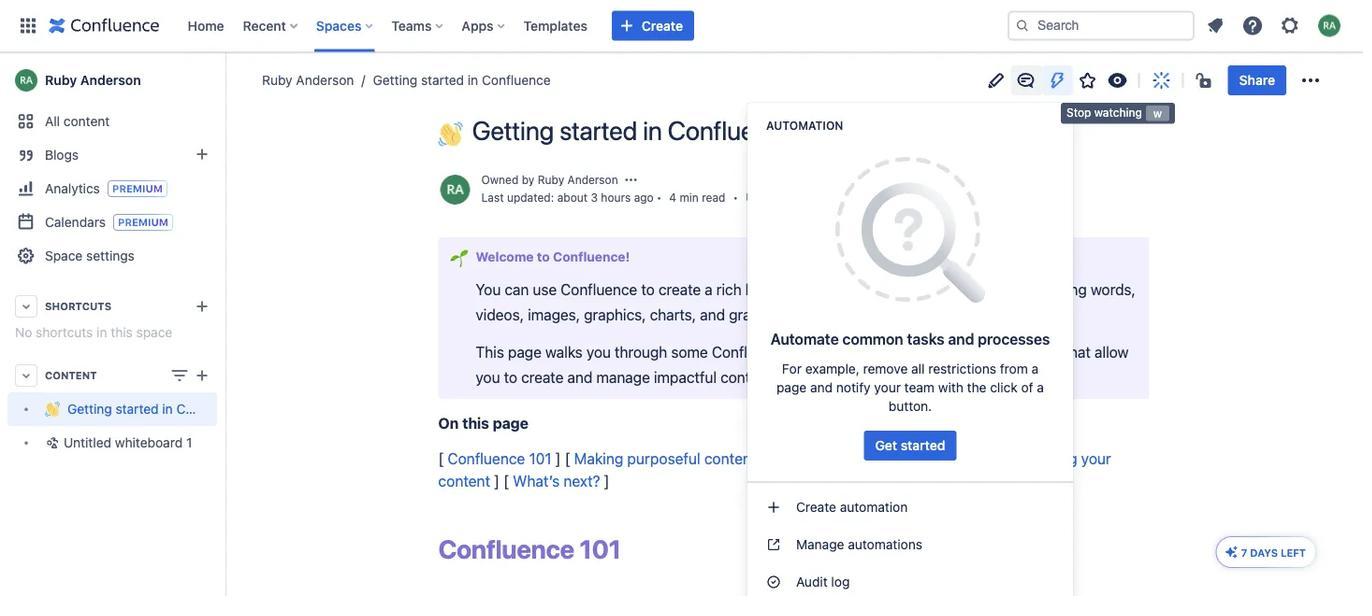 Task type: locate. For each thing, give the bounding box(es) containing it.
create automation
[[796, 500, 908, 516]]

calendars
[[45, 214, 106, 230]]

or
[[858, 281, 872, 299]]

collaborating with teammates
[[779, 450, 981, 468]]

using
[[1051, 281, 1087, 299]]

untitled whiteboard 1 link
[[7, 427, 217, 460]]

0 vertical spatial getting started in confluence link
[[354, 71, 551, 90]]

ruby right collapse sidebar image
[[262, 73, 293, 88]]

confluence image
[[49, 15, 160, 37], [49, 15, 160, 37]]

create inside this page walks you through some confluence basics like spaces, pages, and elements that allow you to create and manage impactful content for your teams.
[[521, 369, 564, 387]]

premium image inside the calendars link
[[113, 214, 173, 231]]

copy image
[[619, 539, 642, 561]]

you down this
[[476, 369, 500, 387]]

comment icon image
[[1015, 69, 1037, 92]]

ruby anderson up all content at the left
[[45, 73, 141, 88]]

collaborating with teammates link
[[779, 450, 981, 468]]

a down 'elements'
[[1032, 362, 1039, 377]]

banner containing home
[[0, 0, 1363, 52]]

recent button
[[237, 11, 305, 41]]

premium image up space settings link
[[113, 214, 173, 231]]

1 ruby anderson from the left
[[45, 73, 141, 88]]

others
[[1004, 281, 1047, 299]]

hours
[[601, 191, 631, 205]]

content left for
[[721, 369, 772, 387]]

your right organizing at bottom
[[1081, 450, 1111, 468]]

last
[[481, 191, 504, 205]]

page inside the for example, remove all restrictions from a page and notify your team with the click of a button.
[[777, 380, 807, 396]]

teams
[[391, 18, 432, 33]]

from
[[1000, 362, 1028, 377]]

group
[[748, 482, 1073, 597]]

4 min read
[[669, 191, 726, 205]]

through
[[615, 344, 667, 361]]

confluence down global element
[[482, 73, 551, 88]]

0 vertical spatial getting
[[373, 73, 418, 88]]

ruby anderson link down spaces
[[262, 71, 354, 90]]

making
[[574, 450, 623, 468]]

started right the get
[[901, 438, 945, 454]]

create inside you can use confluence to create a rich knowledge base or to collaborate with others using words, videos, images, graphics, charts, and graphs.
[[659, 281, 701, 299]]

getting started in confluence up manage page ownership image
[[472, 115, 795, 146]]

getting up owned at the left top
[[472, 115, 554, 146]]

this
[[111, 325, 133, 341], [462, 414, 489, 432]]

left
[[1281, 547, 1306, 560]]

anderson up all content "link"
[[80, 73, 141, 88]]

0 vertical spatial you
[[587, 344, 611, 361]]

analytics link
[[7, 172, 217, 206]]

anderson
[[80, 73, 141, 88], [296, 73, 354, 88], [568, 173, 618, 187]]

0 horizontal spatial anderson
[[80, 73, 141, 88]]

to down this
[[504, 369, 517, 387]]

getting started in confluence up whiteboard
[[67, 402, 245, 417]]

1 horizontal spatial create
[[659, 281, 701, 299]]

teams button
[[386, 11, 450, 41]]

confluence inside this page walks you through some confluence basics like spaces, pages, and elements that allow you to create and manage impactful content for your teams.
[[712, 344, 789, 361]]

tree
[[7, 393, 245, 460]]

no shortcuts in this space
[[15, 325, 172, 341]]

1 horizontal spatial anderson
[[296, 73, 354, 88]]

0 vertical spatial a
[[705, 281, 713, 299]]

settings
[[86, 248, 135, 264]]

2 vertical spatial with
[[874, 450, 902, 468]]

0 vertical spatial create
[[659, 281, 701, 299]]

2 vertical spatial getting
[[67, 402, 112, 417]]

you right walks
[[587, 344, 611, 361]]

page up confluence 101 link
[[493, 414, 528, 432]]

1 horizontal spatial ruby anderson
[[262, 73, 354, 88]]

started up the untitled whiteboard 1
[[116, 402, 159, 417]]

whiteboard
[[115, 436, 183, 451]]

help icon image
[[1242, 15, 1264, 37]]

owned by ruby anderson
[[481, 173, 618, 187]]

ruby up 'all'
[[45, 73, 77, 88]]

space
[[45, 248, 83, 264]]

blogs link
[[7, 138, 217, 172]]

automate
[[771, 331, 839, 349]]

home link
[[182, 11, 230, 41]]

101
[[529, 450, 552, 468], [579, 535, 621, 565]]

what's next? link
[[513, 472, 600, 490]]

[ up what's next? link
[[565, 450, 570, 468]]

your down basics
[[798, 369, 828, 387]]

a for from
[[1032, 362, 1039, 377]]

content down confluence 101 link
[[438, 472, 490, 490]]

with
[[972, 281, 1000, 299], [938, 380, 964, 396], [874, 450, 902, 468]]

getting down the teams
[[373, 73, 418, 88]]

0 horizontal spatial ruby anderson
[[45, 73, 141, 88]]

1 vertical spatial getting started in confluence
[[472, 115, 795, 146]]

spaces
[[316, 18, 362, 33]]

1 horizontal spatial create
[[796, 500, 836, 516]]

1 horizontal spatial your
[[874, 380, 901, 396]]

change view image
[[168, 365, 191, 387]]

a inside you can use confluence to create a rich knowledge base or to collaborate with others using words, videos, images, graphics, charts, and graphs.
[[705, 281, 713, 299]]

🌱
[[450, 249, 465, 267]]

your down remove
[[874, 380, 901, 396]]

shortcuts
[[45, 301, 111, 313]]

premium image for analytics
[[107, 181, 167, 197]]

ruby anderson link up about
[[538, 173, 618, 187]]

confluence down what's
[[438, 535, 574, 565]]

getting up untitled
[[67, 402, 112, 417]]

images,
[[528, 307, 580, 324]]

this inside space element
[[111, 325, 133, 341]]

premium image up the calendars link
[[107, 181, 167, 197]]

3
[[591, 191, 598, 205]]

1 horizontal spatial getting started in confluence link
[[354, 71, 551, 90]]

2 horizontal spatial ruby
[[538, 173, 564, 187]]

banner
[[0, 0, 1363, 52]]

content right 'all'
[[63, 114, 110, 129]]

stop
[[1067, 106, 1091, 119]]

1 vertical spatial create
[[796, 500, 836, 516]]

101 up what's
[[529, 450, 552, 468]]

example,
[[805, 362, 860, 377]]

1 vertical spatial you
[[476, 369, 500, 387]]

ruby anderson inside space element
[[45, 73, 141, 88]]

ruby anderson link up all content "link"
[[7, 62, 217, 99]]

calendars link
[[7, 206, 217, 240]]

0 vertical spatial premium image
[[107, 181, 167, 197]]

0 horizontal spatial create
[[642, 18, 683, 33]]

spaces,
[[866, 344, 917, 361]]

1 vertical spatial create
[[521, 369, 564, 387]]

getting started in confluence link down apps
[[354, 71, 551, 90]]

a left rich
[[705, 281, 713, 299]]

appswitcher icon image
[[17, 15, 39, 37]]

this right on
[[462, 414, 489, 432]]

tree containing getting started in confluence
[[7, 393, 245, 460]]

0 vertical spatial this
[[111, 325, 133, 341]]

1 vertical spatial with
[[938, 380, 964, 396]]

0 horizontal spatial with
[[874, 450, 902, 468]]

started inside space element
[[116, 402, 159, 417]]

page right this
[[508, 344, 542, 361]]

elements
[[999, 344, 1061, 361]]

0 horizontal spatial ruby
[[45, 73, 77, 88]]

0 horizontal spatial your
[[798, 369, 828, 387]]

impactful
[[654, 369, 717, 387]]

] down confluence 101 link
[[494, 472, 500, 490]]

1 vertical spatial a
[[1032, 362, 1039, 377]]

for
[[782, 362, 802, 377]]

2 horizontal spatial your
[[1081, 450, 1111, 468]]

0 horizontal spatial you
[[476, 369, 500, 387]]

in
[[468, 73, 478, 88], [643, 115, 662, 146], [97, 325, 107, 341], [162, 402, 173, 417]]

premium icon image
[[1225, 546, 1240, 560]]

space settings
[[45, 248, 135, 264]]

0 horizontal spatial getting started in confluence link
[[7, 393, 245, 427]]

confluence down graphs.
[[712, 344, 789, 361]]

getting started in confluence link up the untitled whiteboard 1
[[7, 393, 245, 427]]

] up what's next? link
[[556, 450, 561, 468]]

ruby anderson
[[45, 73, 141, 88], [262, 73, 354, 88]]

1 horizontal spatial with
[[938, 380, 964, 396]]

] [ what's next? ]
[[490, 472, 610, 490]]

can
[[505, 281, 529, 299]]

2 vertical spatial getting started in confluence
[[67, 402, 245, 417]]

ruby inside space element
[[45, 73, 77, 88]]

processes
[[978, 331, 1050, 349]]

1 horizontal spatial 101
[[579, 535, 621, 565]]

101 down next?
[[579, 535, 621, 565]]

0 vertical spatial 101
[[529, 450, 552, 468]]

premium image
[[107, 181, 167, 197], [113, 214, 173, 231]]

confluence down on this page
[[448, 450, 525, 468]]

0 vertical spatial create
[[642, 18, 683, 33]]

0 vertical spatial page
[[508, 344, 542, 361]]

copy image
[[628, 250, 643, 265]]

last updated: about 3 hours ago
[[481, 191, 654, 205]]

anderson inside space element
[[80, 73, 141, 88]]

anderson down spaces
[[296, 73, 354, 88]]

premium image inside analytics link
[[107, 181, 167, 197]]

all content
[[45, 114, 110, 129]]

1 vertical spatial premium image
[[113, 214, 173, 231]]

confluence up graphics,
[[561, 281, 637, 299]]

getting started in confluence down apps
[[373, 73, 551, 88]]

more actions image
[[1300, 69, 1322, 92]]

0 horizontal spatial getting
[[67, 402, 112, 417]]

this down shortcuts dropdown button
[[111, 325, 133, 341]]

settings icon image
[[1279, 15, 1302, 37]]

confluence inside space element
[[176, 402, 245, 417]]

add shortcut image
[[191, 296, 213, 318]]

welcome to confluence!
[[476, 249, 630, 265]]

ruby right by
[[538, 173, 564, 187]]

and inside you can use confluence to create a rich knowledge base or to collaborate with others using words, videos, images, graphics, charts, and graphs.
[[700, 307, 725, 324]]

[ down on
[[438, 450, 444, 468]]

confluence down "create content" image
[[176, 402, 245, 417]]

0 horizontal spatial this
[[111, 325, 133, 341]]

premium image for calendars
[[113, 214, 173, 231]]

for example, remove all restrictions from a page and notify your team with the click of a button.
[[777, 362, 1044, 415]]

collapse sidebar image
[[204, 62, 245, 99]]

share
[[1240, 73, 1275, 88]]

] down making
[[604, 472, 610, 490]]

create
[[642, 18, 683, 33], [796, 500, 836, 516]]

content inside this page walks you through some confluence basics like spaces, pages, and elements that allow you to create and manage impactful content for your teams.
[[721, 369, 772, 387]]

search image
[[1015, 18, 1030, 33]]

anderson up 3
[[568, 173, 618, 187]]

stop watching
[[1067, 106, 1142, 119]]

ruby anderson down spaces
[[262, 73, 354, 88]]

1 vertical spatial page
[[777, 380, 807, 396]]

page down for
[[777, 380, 807, 396]]

for
[[776, 369, 794, 387]]

2 horizontal spatial ruby anderson link
[[538, 173, 618, 187]]

7 days left
[[1241, 547, 1306, 560]]

[
[[438, 450, 444, 468], [565, 450, 570, 468], [504, 472, 509, 490]]

shortcuts button
[[7, 290, 217, 324]]

space
[[136, 325, 172, 341]]

in down shortcuts dropdown button
[[97, 325, 107, 341]]

1 vertical spatial getting
[[472, 115, 554, 146]]

2 horizontal spatial with
[[972, 281, 1000, 299]]

manage
[[596, 369, 650, 387]]

a right of
[[1037, 380, 1044, 396]]

1 vertical spatial getting started in confluence link
[[7, 393, 245, 427]]

[ down confluence 101 link
[[504, 472, 509, 490]]

1 vertical spatial this
[[462, 414, 489, 432]]

content
[[45, 370, 97, 382]]

confluence
[[482, 73, 551, 88], [668, 115, 795, 146], [561, 281, 637, 299], [712, 344, 789, 361], [176, 402, 245, 417], [448, 450, 525, 468], [438, 535, 574, 565]]

create inside dropdown button
[[642, 18, 683, 33]]

page
[[508, 344, 542, 361], [777, 380, 807, 396], [493, 414, 528, 432]]

:wave: image
[[438, 122, 463, 146], [438, 122, 463, 146]]

knowledge
[[745, 281, 818, 299]]

content inside organizing your content
[[438, 472, 490, 490]]

0 vertical spatial with
[[972, 281, 1000, 299]]

shortcuts
[[36, 325, 93, 341]]

create up charts,
[[659, 281, 701, 299]]

0 horizontal spatial create
[[521, 369, 564, 387]]

videos,
[[476, 307, 524, 324]]

7
[[1241, 547, 1248, 560]]

ruby
[[45, 73, 77, 88], [262, 73, 293, 88], [538, 173, 564, 187]]

0 horizontal spatial 101
[[529, 450, 552, 468]]

allow
[[1095, 344, 1129, 361]]

create down walks
[[521, 369, 564, 387]]



Task type: describe. For each thing, give the bounding box(es) containing it.
quick summary image
[[1151, 69, 1173, 92]]

home
[[188, 18, 224, 33]]

teammates
[[906, 450, 981, 468]]

2 horizontal spatial ]
[[604, 472, 610, 490]]

this
[[476, 344, 504, 361]]

on this page
[[438, 414, 528, 432]]

days
[[1250, 547, 1278, 560]]

create a blog image
[[191, 143, 213, 166]]

automations
[[848, 538, 923, 553]]

star image
[[1077, 69, 1099, 92]]

1 horizontal spatial this
[[462, 414, 489, 432]]

organizing your content
[[438, 450, 1115, 490]]

rich
[[717, 281, 742, 299]]

started down teams popup button
[[421, 73, 464, 88]]

get started link
[[864, 431, 957, 461]]

no restrictions image
[[1195, 69, 1217, 92]]

ago
[[634, 191, 654, 205]]

your profile and preferences image
[[1318, 15, 1341, 37]]

1 vertical spatial 101
[[579, 535, 621, 565]]

0 horizontal spatial [
[[438, 450, 444, 468]]

2 vertical spatial page
[[493, 414, 528, 432]]

remove
[[863, 362, 908, 377]]

1
[[186, 436, 192, 451]]

automation
[[766, 119, 843, 132]]

click
[[990, 380, 1018, 396]]

2 horizontal spatial getting
[[472, 115, 554, 146]]

in down apps
[[468, 73, 478, 88]]

1 horizontal spatial ruby
[[262, 73, 293, 88]]

0 vertical spatial getting started in confluence
[[373, 73, 551, 88]]

7 days left button
[[1217, 538, 1316, 568]]

button.
[[889, 399, 932, 415]]

templates link
[[518, 11, 593, 41]]

making purposeful content link
[[574, 450, 756, 468]]

graphs.
[[729, 307, 780, 324]]

started inside get started link
[[901, 438, 945, 454]]

collaborate
[[893, 281, 968, 299]]

automation menu button icon image
[[1047, 69, 1069, 92]]

analytics
[[45, 181, 100, 196]]

organizing
[[1004, 450, 1077, 468]]

read
[[702, 191, 726, 205]]

all content link
[[7, 105, 217, 138]]

audit
[[796, 575, 828, 590]]

audit log link
[[748, 564, 1073, 597]]

automation
[[840, 500, 908, 516]]

content right the purposeful
[[704, 450, 756, 468]]

create content image
[[191, 365, 213, 387]]

1 horizontal spatial you
[[587, 344, 611, 361]]

getting started in confluence inside space element
[[67, 402, 245, 417]]

with inside you can use confluence to create a rich knowledge base or to collaborate with others using words, videos, images, graphics, charts, and graphs.
[[972, 281, 1000, 299]]

like
[[839, 344, 862, 361]]

group containing create automation
[[748, 482, 1073, 597]]

confluence up read
[[668, 115, 795, 146]]

create for create automation
[[796, 500, 836, 516]]

untitled
[[64, 436, 111, 451]]

getting inside space element
[[67, 402, 112, 417]]

in down change view icon
[[162, 402, 173, 417]]

space settings link
[[7, 240, 217, 273]]

Search field
[[1008, 11, 1195, 41]]

getting started in confluence link inside space element
[[7, 393, 245, 427]]

next?
[[564, 472, 600, 490]]

with inside the for example, remove all restrictions from a page and notify your team with the click of a button.
[[938, 380, 964, 396]]

0 horizontal spatial ]
[[494, 472, 500, 490]]

all
[[45, 114, 60, 129]]

to up "use"
[[537, 249, 550, 265]]

w
[[1153, 107, 1162, 120]]

empty automation list image image
[[836, 157, 985, 303]]

graphics,
[[584, 307, 646, 324]]

1 horizontal spatial [
[[504, 472, 509, 490]]

get
[[875, 438, 897, 454]]

space element
[[0, 52, 245, 597]]

apps
[[462, 18, 494, 33]]

create for create
[[642, 18, 683, 33]]

confluence 101
[[438, 535, 621, 565]]

started up manage page ownership image
[[559, 115, 637, 146]]

ruby anderson image
[[440, 175, 470, 205]]

what's
[[513, 472, 560, 490]]

page inside this page walks you through some confluence basics like spaces, pages, and elements that allow you to create and manage impactful content for your teams.
[[508, 344, 542, 361]]

charts,
[[650, 307, 696, 324]]

1 horizontal spatial getting
[[373, 73, 418, 88]]

share button
[[1228, 65, 1287, 95]]

0 horizontal spatial ruby anderson link
[[7, 62, 217, 99]]

this page walks you through some confluence basics like spaces, pages, and elements that allow you to create and manage impactful content for your teams.
[[476, 344, 1133, 387]]

[ confluence 101 ] [ making purposeful content
[[438, 450, 756, 468]]

stop watching image
[[1107, 69, 1129, 92]]

notification icon image
[[1204, 15, 1227, 37]]

about
[[557, 191, 588, 205]]

watching
[[1094, 106, 1142, 119]]

to down copy image at left top
[[641, 281, 655, 299]]

and inside the for example, remove all restrictions from a page and notify your team with the click of a button.
[[810, 380, 833, 396]]

confluence inside you can use confluence to create a rich knowledge base or to collaborate with others using words, videos, images, graphics, charts, and graphs.
[[561, 281, 637, 299]]

confluence!
[[553, 249, 630, 265]]

content button
[[7, 359, 217, 393]]

organizing your content link
[[438, 450, 1115, 490]]

in up ago
[[643, 115, 662, 146]]

the
[[967, 380, 987, 396]]

4
[[669, 191, 677, 205]]

to right or
[[876, 281, 890, 299]]

manage page ownership image
[[624, 172, 639, 187]]

spaces button
[[310, 11, 380, 41]]

2 vertical spatial a
[[1037, 380, 1044, 396]]

get started
[[875, 438, 945, 454]]

apps button
[[456, 11, 512, 41]]

to inside this page walks you through some confluence basics like spaces, pages, and elements that allow you to create and manage impactful content for your teams.
[[504, 369, 517, 387]]

content inside all content "link"
[[63, 114, 110, 129]]

your inside the for example, remove all restrictions from a page and notify your team with the click of a button.
[[874, 380, 901, 396]]

1 horizontal spatial ]
[[556, 450, 561, 468]]

untitled whiteboard 1
[[64, 436, 192, 451]]

2 horizontal spatial anderson
[[568, 173, 618, 187]]

of
[[1021, 380, 1034, 396]]

no
[[15, 325, 32, 341]]

2 horizontal spatial [
[[565, 450, 570, 468]]

on
[[438, 414, 459, 432]]

global element
[[11, 0, 1004, 52]]

2 ruby anderson from the left
[[262, 73, 354, 88]]

tree inside space element
[[7, 393, 245, 460]]

pages,
[[921, 344, 966, 361]]

1 horizontal spatial ruby anderson link
[[262, 71, 354, 90]]

about 3 hours ago link
[[557, 191, 654, 205]]

base
[[822, 281, 855, 299]]

manage
[[796, 538, 844, 553]]

min
[[680, 191, 699, 205]]

a for create
[[705, 281, 713, 299]]

confluence 101 link
[[448, 450, 552, 468]]

your inside organizing your content
[[1081, 450, 1111, 468]]

basics
[[792, 344, 835, 361]]

your inside this page walks you through some confluence basics like spaces, pages, and elements that allow you to create and manage impactful content for your teams.
[[798, 369, 828, 387]]

create automation link
[[748, 489, 1073, 527]]

edit this page image
[[985, 69, 1007, 92]]

recent
[[243, 18, 286, 33]]

you can use confluence to create a rich knowledge base or to collaborate with others using words, videos, images, graphics, charts, and graphs.
[[476, 281, 1140, 324]]

some
[[671, 344, 708, 361]]

common
[[843, 331, 904, 349]]

owned
[[481, 173, 519, 187]]



Task type: vqa. For each thing, say whether or not it's contained in the screenshot.
allow
yes



